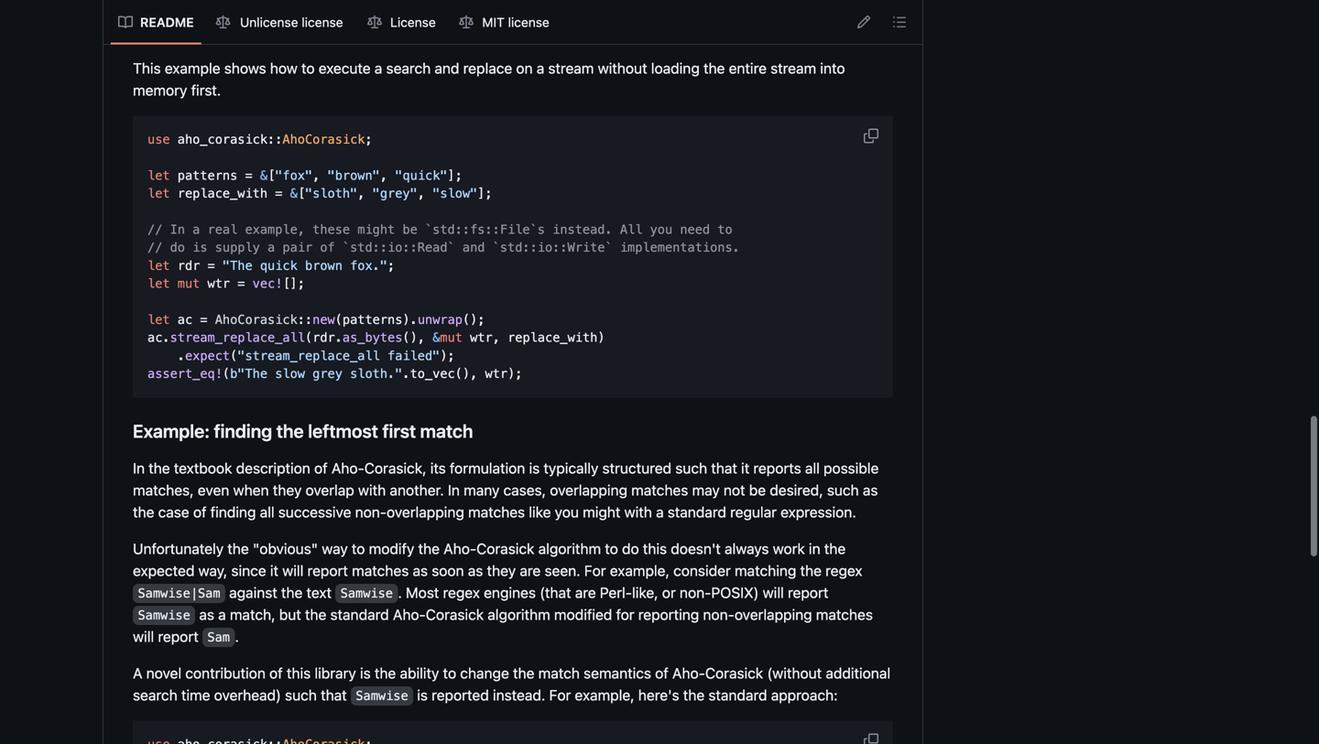 Task type: vqa. For each thing, say whether or not it's contained in the screenshot.
gear image
no



Task type: describe. For each thing, give the bounding box(es) containing it.
2 horizontal spatial such
[[827, 482, 859, 499]]

stream_replace_all
[[170, 331, 305, 345]]

; right "slow"
[[485, 186, 493, 201]]

1 vertical spatial wtr
[[470, 331, 493, 345]]

1 horizontal spatial will
[[282, 562, 304, 580]]

posix)
[[711, 584, 759, 602]]

1 vertical spatial report
[[788, 584, 829, 602]]

sam
[[207, 631, 230, 645]]

reports
[[754, 460, 802, 477]]

. inside unfortunately the "obvious" way to modify the aho-corasick algorithm to do this doesn't always work in the expected way, since it will report matches as soon as they are seen. for example, consider matching the regex samwise|sam against the text samwise . most regex engines (that are perl-like, or non-posix) will report samwise
[[398, 584, 402, 602]]

sloth."
[[350, 367, 403, 381]]

2 vertical spatial example,
[[575, 687, 635, 705]]

2 vertical spatial in
[[448, 482, 460, 499]]

when
[[233, 482, 269, 499]]

2 vertical spatial wtr
[[485, 367, 508, 381]]

0 vertical spatial all
[[805, 460, 820, 477]]

example, inside unfortunately the "obvious" way to modify the aho-corasick algorithm to do this doesn't always work in the expected way, since it will report matches as soon as they are seen. for example, consider matching the regex samwise|sam against the text samwise . most regex engines (that are perl-like, or non-posix) will report samwise
[[610, 562, 670, 580]]

reporting
[[638, 606, 699, 624]]

to inside a novel contribution of this library is the ability to change the match semantics of aho-corasick (without additional search time overhead) such that
[[443, 665, 456, 683]]

will inside as a match, but the standard aho-corasick algorithm modified for reporting non-overlapping matches will report
[[133, 628, 154, 646]]

1 vertical spatial in
[[133, 460, 145, 477]]

it inside unfortunately the "obvious" way to modify the aho-corasick algorithm to do this doesn't always work in the expected way, since it will report matches as soon as they are seen. for example, consider matching the regex samwise|sam against the text samwise . most regex engines (that are perl-like, or non-posix) will report samwise
[[270, 562, 279, 580]]

1 horizontal spatial report
[[307, 562, 348, 580]]

as inside as a match, but the standard aho-corasick algorithm modified for reporting non-overlapping matches will report
[[199, 606, 214, 624]]

`std::fs::file`s
[[425, 223, 545, 237]]

aho- inside unfortunately the "obvious" way to modify the aho-corasick algorithm to do this doesn't always work in the expected way, since it will report matches as soon as they are seen. for example, consider matching the regex samwise|sam against the text samwise . most regex engines (that are perl-like, or non-posix) will report samwise
[[444, 540, 477, 558]]

0 vertical spatial in
[[373, 20, 388, 42]]

successive
[[278, 504, 351, 521]]

this inside unfortunately the "obvious" way to modify the aho-corasick algorithm to do this doesn't always work in the expected way, since it will report matches as soon as they are seen. for example, consider matching the regex samwise|sam against the text samwise . most regex engines (that are perl-like, or non-posix) will report samwise
[[643, 540, 667, 558]]

soon
[[432, 562, 464, 580]]

this example shows how to execute a search and replace on a stream without loading the entire stream into memory first.
[[133, 59, 845, 99]]

without
[[598, 59, 647, 77]]

formulation
[[450, 460, 525, 477]]

it inside in the textbook description of aho-corasick, its formulation is typically structured such that it reports all possible matches, even when they overlap with another. in many cases, overlapping matches may not be desired, such as the case of finding all successive non-overlapping matches like you might with a standard regular expression.
[[741, 460, 750, 477]]

is down ability
[[417, 687, 428, 705]]

sam .
[[207, 628, 239, 646]]

match inside a novel contribution of this library is the ability to change the match semantics of aho-corasick (without additional search time overhead) such that
[[538, 665, 580, 683]]

1 horizontal spatial regex
[[826, 562, 863, 580]]

readme link
[[111, 8, 201, 37]]

mut inside let ac = ahocorasick :: new ( patterns ) . unwrap ( ) ; ac . stream_replace_all ( rdr . as_bytes ( ) , & mut wtr , replace_with ) . expect ( "stream_replace_all failed" ) ; assert_eq ! ( b"the slow grey sloth." .to_vec ( ) , wtr ) ;
[[440, 331, 463, 345]]

the down work
[[800, 562, 822, 580]]

that inside in the textbook description of aho-corasick, its formulation is typically structured such that it reports all possible matches, even when they overlap with another. in many cases, overlapping matches may not be desired, such as the case of finding all successive non-overlapping matches like you might with a standard regular expression.
[[711, 460, 738, 477]]

( up as_bytes
[[335, 313, 343, 327]]

// in a real example, these might be `std::fs::file`s instead. all you need to // do is supply a pair of `std::io::read` and `std::io::write` implementations. let rdr = "the quick brown fox." ; let mut wtr = vec ! [ ] ;
[[148, 223, 740, 291]]

0 vertical spatial samwise
[[341, 587, 393, 601]]

"the
[[223, 259, 253, 273]]

a left law image
[[392, 20, 402, 42]]

1 horizontal spatial overlapping
[[550, 482, 628, 499]]

seen.
[[545, 562, 581, 580]]

corasick,
[[364, 460, 427, 477]]

first
[[382, 420, 416, 442]]

of up overlap
[[314, 460, 328, 477]]

unfortunately the "obvious" way to modify the aho-corasick algorithm to do this doesn't always work in the expected way, since it will report matches as soon as they are seen. for example, consider matching the regex samwise|sam against the text samwise . most regex engines (that are perl-like, or non-posix) will report samwise
[[133, 540, 863, 623]]

to inside // in a real example, these might be `std::fs::file`s instead. all you need to // do is supply a pair of `std::io::read` and `std::io::write` implementations. let rdr = "the quick brown fox." ; let mut wtr = vec ! [ ] ;
[[718, 223, 733, 237]]

( up the failed"
[[403, 331, 410, 345]]

algorithm inside as a match, but the standard aho-corasick algorithm modified for reporting non-overlapping matches will report
[[488, 606, 550, 624]]

unlicense license link
[[209, 8, 353, 37]]

library
[[315, 665, 356, 683]]

semantics
[[584, 665, 651, 683]]

as inside in the textbook description of aho-corasick, its formulation is typically structured such that it reports all possible matches, even when they overlap with another. in many cases, overlapping matches may not be desired, such as the case of finding all successive non-overlapping matches like you might with a standard regular expression.
[[863, 482, 878, 499]]

1 horizontal spatial stream
[[548, 59, 594, 77]]

how
[[270, 59, 298, 77]]

edit file image
[[857, 15, 871, 29]]

for inside unfortunately the "obvious" way to modify the aho-corasick algorithm to do this doesn't always work in the expected way, since it will report matches as soon as they are seen. for example, consider matching the regex samwise|sam against the text samwise . most regex engines (that are perl-like, or non-posix) will report samwise
[[584, 562, 606, 580]]

do inside unfortunately the "obvious" way to modify the aho-corasick algorithm to do this doesn't always work in the expected way, since it will report matches as soon as they are seen. for example, consider matching the regex samwise|sam against the text samwise . most regex engines (that are perl-like, or non-posix) will report samwise
[[622, 540, 639, 558]]

let inside let ac = ahocorasick :: new ( patterns ) . unwrap ( ) ; ac . stream_replace_all ( rdr . as_bytes ( ) , & mut wtr , replace_with ) . expect ( "stream_replace_all failed" ) ; assert_eq ! ( b"the slow grey sloth." .to_vec ( ) , wtr ) ;
[[148, 313, 170, 327]]

! for (
[[215, 367, 223, 381]]

a left real
[[193, 223, 200, 237]]

real
[[208, 223, 238, 237]]

be inside in the textbook description of aho-corasick, its formulation is typically structured such that it reports all possible matches, even when they overlap with another. in many cases, overlapping matches may not be desired, such as the case of finding all successive non-overlapping matches like you might with a standard regular expression.
[[749, 482, 766, 499]]

; down `std::io::read`
[[388, 259, 395, 273]]

book image
[[118, 15, 133, 30]]

patterns inside let ac = ahocorasick :: new ( patterns ) . unwrap ( ) ; ac . stream_replace_all ( rdr . as_bytes ( ) , & mut wtr , replace_with ) . expect ( "stream_replace_all failed" ) ; assert_eq ! ( b"the slow grey sloth." .to_vec ( ) , wtr ) ;
[[343, 313, 403, 327]]

( up "stream_replace_all
[[305, 331, 313, 345]]

0 vertical spatial [
[[268, 168, 275, 183]]

0 horizontal spatial regex
[[443, 584, 480, 602]]

example: finding the leftmost first match
[[133, 420, 473, 442]]

you inside // in a real example, these might be `std::fs::file`s instead. all you need to // do is supply a pair of `std::io::read` and `std::io::write` implementations. let rdr = "the quick brown fox." ; let mut wtr = vec ! [ ] ;
[[650, 223, 673, 237]]

= down ""fox""
[[275, 186, 283, 201]]

0 vertical spatial such
[[676, 460, 707, 477]]

perl-
[[600, 584, 632, 602]]

1 // from the top
[[148, 223, 163, 237]]

the inside the this example shows how to execute a search and replace on a stream without loading the entire stream into memory first.
[[704, 59, 725, 77]]

that inside a novel contribution of this library is the ability to change the match semantics of aho-corasick (without additional search time overhead) such that
[[321, 687, 347, 705]]

0 vertical spatial match
[[420, 420, 473, 442]]

brown
[[305, 259, 343, 273]]

new
[[313, 313, 335, 327]]

all
[[620, 223, 643, 237]]

the down matches,
[[133, 504, 154, 521]]

the up the description
[[276, 420, 304, 442]]

; up '.to_vec'
[[448, 349, 455, 363]]

implementations.
[[620, 241, 740, 255]]

typically
[[544, 460, 599, 477]]

matching
[[735, 562, 797, 580]]

1 vertical spatial all
[[260, 504, 275, 521]]

"fox"
[[275, 168, 313, 183]]

"slow"
[[433, 186, 478, 201]]

; down brown
[[298, 277, 305, 291]]

license for unlicense license
[[302, 15, 343, 30]]

overhead)
[[214, 687, 281, 705]]

need
[[680, 223, 710, 237]]

to right way
[[352, 540, 365, 558]]

mit license link
[[452, 8, 558, 37]]

shows
[[224, 59, 266, 77]]

expected
[[133, 562, 195, 580]]

a up quick
[[268, 241, 275, 255]]

since
[[231, 562, 266, 580]]

grey
[[313, 367, 343, 381]]

0 horizontal spatial with
[[358, 482, 386, 499]]

let patterns = & [ "fox" , "brown" , "quick" ] ; let replace_with = & [ "sloth" , "grey" , "slow" ] ;
[[148, 168, 493, 201]]

first.
[[191, 81, 221, 99]]

in the textbook description of aho-corasick, its formulation is typically structured such that it reports all possible matches, even when they overlap with another. in many cases, overlapping matches may not be desired, such as the case of finding all successive non-overlapping matches like you might with a standard regular expression.
[[133, 460, 879, 521]]

loading
[[651, 59, 700, 77]]

might inside // in a real example, these might be `std::fs::file`s instead. all you need to // do is supply a pair of `std::io::read` and `std::io::write` implementations. let rdr = "the quick brown fox." ; let mut wtr = vec ! [ ] ;
[[358, 223, 395, 237]]

like,
[[632, 584, 658, 602]]

1 vertical spatial will
[[763, 584, 784, 602]]

aho- inside as a match, but the standard aho-corasick algorithm modified for reporting non-overlapping matches will report
[[393, 606, 426, 624]]

the inside as a match, but the standard aho-corasick algorithm modified for reporting non-overlapping matches will report
[[305, 606, 327, 624]]

as a match, but the standard aho-corasick algorithm modified for reporting non-overlapping matches will report
[[133, 606, 873, 646]]

"brown"
[[328, 168, 380, 183]]

0 vertical spatial finding
[[214, 420, 272, 442]]

( down 'stream_replace_all' on the top
[[230, 349, 238, 363]]

this
[[133, 59, 161, 77]]

modify
[[369, 540, 415, 558]]

example: for example: replacing matches in a stream
[[133, 20, 210, 42]]

structured
[[603, 460, 672, 477]]

such inside a novel contribution of this library is the ability to change the match semantics of aho-corasick (without additional search time overhead) such that
[[285, 687, 317, 705]]

entire
[[729, 59, 767, 77]]

not
[[724, 482, 745, 499]]

rdr inside let ac = ahocorasick :: new ( patterns ) . unwrap ( ) ; ac . stream_replace_all ( rdr . as_bytes ( ) , & mut wtr , replace_with ) . expect ( "stream_replace_all failed" ) ; assert_eq ! ( b"the slow grey sloth." .to_vec ( ) , wtr ) ;
[[313, 331, 335, 345]]

matches inside unfortunately the "obvious" way to modify the aho-corasick algorithm to do this doesn't always work in the expected way, since it will report matches as soon as they are seen. for example, consider matching the regex samwise|sam against the text samwise . most regex engines (that are perl-like, or non-posix) will report samwise
[[352, 562, 409, 580]]

of inside // in a real example, these might be `std::fs::file`s instead. all you need to // do is supply a pair of `std::io::read` and `std::io::write` implementations. let rdr = "the quick brown fox." ; let mut wtr = vec ! [ ] ;
[[320, 241, 335, 255]]

matches down structured
[[632, 482, 688, 499]]

= inside let ac = ahocorasick :: new ( patterns ) . unwrap ( ) ; ac . stream_replace_all ( rdr . as_bytes ( ) , & mut wtr , replace_with ) . expect ( "stream_replace_all failed" ) ; assert_eq ! ( b"the slow grey sloth." .to_vec ( ) , wtr ) ;
[[200, 313, 208, 327]]

ahocorasick for ;
[[283, 132, 365, 146]]

] inside // in a real example, these might be `std::fs::file`s instead. all you need to // do is supply a pair of `std::io::read` and `std::io::write` implementations. let rdr = "the quick brown fox." ; let mut wtr = vec ! [ ] ;
[[290, 277, 298, 291]]

textbook
[[174, 460, 232, 477]]

a inside in the textbook description of aho-corasick, its formulation is typically structured such that it reports all possible matches, even when they overlap with another. in many cases, overlapping matches may not be desired, such as the case of finding all successive non-overlapping matches like you might with a standard regular expression.
[[656, 504, 664, 521]]

of down even
[[193, 504, 207, 521]]

( down expect
[[223, 367, 230, 381]]

0 horizontal spatial &
[[260, 168, 268, 183]]

vec
[[253, 277, 275, 291]]

1 copy image from the top
[[864, 129, 879, 143]]

the up but
[[281, 584, 303, 602]]

a novel contribution of this library is the ability to change the match semantics of aho-corasick (without additional search time overhead) such that
[[133, 665, 891, 705]]

contribution
[[185, 665, 266, 683]]

unlicense license
[[240, 15, 343, 30]]

replace_with inside let ac = ahocorasick :: new ( patterns ) . unwrap ( ) ; ac . stream_replace_all ( rdr . as_bytes ( ) , & mut wtr , replace_with ) . expect ( "stream_replace_all failed" ) ; assert_eq ! ( b"the slow grey sloth." .to_vec ( ) , wtr ) ;
[[508, 331, 598, 345]]

algorithm inside unfortunately the "obvious" way to modify the aho-corasick algorithm to do this doesn't always work in the expected way, since it will report matches as soon as they are seen. for example, consider matching the regex samwise|sam against the text samwise . most regex engines (that are perl-like, or non-posix) will report samwise
[[538, 540, 601, 558]]

"quick"
[[395, 168, 448, 183]]

= left "the
[[208, 259, 215, 273]]

even
[[198, 482, 229, 499]]

a inside as a match, but the standard aho-corasick algorithm modified for reporting non-overlapping matches will report
[[218, 606, 226, 624]]

( down // in a real example, these might be `std::fs::file`s instead. all you need to // do is supply a pair of `std::io::read` and `std::io::write` implementations. let rdr = "the quick brown fox." ; let mut wtr = vec ! [ ] ;
[[463, 313, 470, 327]]

1 horizontal spatial ac
[[178, 313, 193, 327]]

(without
[[767, 665, 822, 683]]

and inside // in a real example, these might be `std::fs::file`s instead. all you need to // do is supply a pair of `std::io::read` and `std::io::write` implementations. let rdr = "the quick brown fox." ; let mut wtr = vec ! [ ] ;
[[463, 241, 485, 255]]

( down unwrap
[[455, 367, 463, 381]]

overlap
[[306, 482, 354, 499]]

aho- inside a novel contribution of this library is the ability to change the match semantics of aho-corasick (without additional search time overhead) such that
[[673, 665, 705, 683]]

finding inside in the textbook description of aho-corasick, its formulation is typically structured such that it reports all possible matches, even when they overlap with another. in many cases, overlapping matches may not be desired, such as the case of finding all successive non-overlapping matches like you might with a standard regular expression.
[[210, 504, 256, 521]]

wtr inside // in a real example, these might be `std::fs::file`s instead. all you need to // do is supply a pair of `std::io::read` and `std::io::write` implementations. let rdr = "the quick brown fox." ; let mut wtr = vec ! [ ] ;
[[208, 277, 230, 291]]

the up since
[[227, 540, 249, 558]]

matches inside as a match, but the standard aho-corasick algorithm modified for reporting non-overlapping matches will report
[[816, 606, 873, 624]]

to up perl-
[[605, 540, 618, 558]]

corasick inside unfortunately the "obvious" way to modify the aho-corasick algorithm to do this doesn't always work in the expected way, since it will report matches as soon as they are seen. for example, consider matching the regex samwise|sam against the text samwise . most regex engines (that are perl-like, or non-posix) will report samwise
[[477, 540, 535, 558]]

is inside a novel contribution of this library is the ability to change the match semantics of aho-corasick (without additional search time overhead) such that
[[360, 665, 371, 683]]

example
[[165, 59, 220, 77]]

license
[[390, 15, 436, 30]]

unfortunately
[[133, 540, 224, 558]]

outline image
[[892, 15, 907, 29]]

= down use aho_corasick :: ahocorasick ;
[[245, 168, 253, 183]]

like
[[529, 504, 551, 521]]

its
[[430, 460, 446, 477]]

novel
[[146, 665, 182, 683]]

against
[[229, 584, 277, 602]]

let ac = ahocorasick :: new ( patterns ) . unwrap ( ) ; ac . stream_replace_all ( rdr . as_bytes ( ) , & mut wtr , replace_with ) . expect ( "stream_replace_all failed" ) ; assert_eq ! ( b"the slow grey sloth." .to_vec ( ) , wtr ) ;
[[148, 313, 605, 381]]

of up overhead)
[[269, 665, 283, 683]]

matches up execute
[[296, 20, 369, 42]]

additional
[[826, 665, 891, 683]]

the right here's
[[683, 687, 705, 705]]

the left ability
[[375, 665, 396, 683]]

unlicense
[[240, 15, 298, 30]]

a right on on the left top
[[537, 59, 545, 77]]

use
[[148, 132, 170, 146]]

3 let from the top
[[148, 259, 170, 273]]

a right execute
[[375, 59, 382, 77]]

1 vertical spatial overlapping
[[387, 504, 464, 521]]

license for mit license
[[508, 15, 550, 30]]

the down expression. at the right bottom of page
[[824, 540, 846, 558]]

as up most
[[413, 562, 428, 580]]

samwise is reported instead. for example, here's the standard approach:
[[356, 687, 838, 705]]

most
[[406, 584, 439, 602]]

0 horizontal spatial stream
[[406, 20, 465, 42]]

1 vertical spatial samwise
[[138, 609, 190, 623]]

2 vertical spatial standard
[[709, 687, 767, 705]]

search inside the this example shows how to execute a search and replace on a stream without loading the entire stream into memory first.
[[386, 59, 431, 77]]

expression.
[[781, 504, 857, 521]]

1 vertical spatial ac
[[148, 331, 163, 345]]

= down "the
[[238, 277, 245, 291]]

2 copy image from the top
[[864, 734, 879, 745]]

pair
[[283, 241, 313, 255]]

2 horizontal spatial stream
[[771, 59, 817, 77]]

way
[[322, 540, 348, 558]]

1 vertical spatial are
[[575, 584, 596, 602]]

may
[[692, 482, 720, 499]]



Task type: locate. For each thing, give the bounding box(es) containing it.
non- down posix)
[[703, 606, 735, 624]]

1 vertical spatial ]
[[478, 186, 485, 201]]

stream left into
[[771, 59, 817, 77]]

1 vertical spatial instead.
[[493, 687, 545, 705]]

non- inside unfortunately the "obvious" way to modify the aho-corasick algorithm to do this doesn't always work in the expected way, since it will report matches as soon as they are seen. for example, consider matching the regex samwise|sam against the text samwise . most regex engines (that are perl-like, or non-posix) will report samwise
[[680, 584, 711, 602]]

in left license
[[373, 20, 388, 42]]

1 horizontal spatial ]
[[448, 168, 455, 183]]

0 vertical spatial that
[[711, 460, 738, 477]]

this inside a novel contribution of this library is the ability to change the match semantics of aho-corasick (without additional search time overhead) such that
[[287, 665, 311, 683]]

! down expect
[[215, 367, 223, 381]]

search
[[386, 59, 431, 77], [133, 687, 177, 705]]

the up matches,
[[149, 460, 170, 477]]

1 horizontal spatial that
[[711, 460, 738, 477]]

corasick inside as a match, but the standard aho-corasick algorithm modified for reporting non-overlapping matches will report
[[426, 606, 484, 624]]

here's
[[638, 687, 680, 705]]

0 vertical spatial standard
[[668, 504, 727, 521]]

you up implementations.
[[650, 223, 673, 237]]

1 horizontal spatial you
[[650, 223, 673, 237]]

non- up modify
[[355, 504, 387, 521]]

are up the modified in the bottom left of the page
[[575, 584, 596, 602]]

0 vertical spatial with
[[358, 482, 386, 499]]

law image for unlicense license
[[216, 15, 231, 30]]

1 horizontal spatial ::
[[298, 313, 313, 327]]

the right change
[[513, 665, 535, 683]]

regex down expression. at the right bottom of page
[[826, 562, 863, 580]]

license
[[302, 15, 343, 30], [508, 15, 550, 30]]

cases,
[[504, 482, 546, 499]]

0 vertical spatial ]
[[448, 168, 455, 183]]

all down "when"
[[260, 504, 275, 521]]

0 vertical spatial !
[[275, 277, 283, 291]]

0 horizontal spatial for
[[549, 687, 571, 705]]

report inside as a match, but the standard aho-corasick algorithm modified for reporting non-overlapping matches will report
[[158, 628, 199, 646]]

non- inside as a match, but the standard aho-corasick algorithm modified for reporting non-overlapping matches will report
[[703, 606, 735, 624]]

2 vertical spatial ]
[[290, 277, 298, 291]]

will down the matching
[[763, 584, 784, 602]]

of up here's
[[655, 665, 669, 683]]

,
[[313, 168, 320, 183], [380, 168, 388, 183], [358, 186, 365, 201], [418, 186, 425, 201], [418, 331, 425, 345], [493, 331, 500, 345], [470, 367, 478, 381]]

example: replacing matches in a stream
[[133, 20, 465, 42]]

finding
[[214, 420, 272, 442], [210, 504, 256, 521]]

2 // from the top
[[148, 241, 163, 255]]

0 vertical spatial are
[[520, 562, 541, 580]]

0 vertical spatial &
[[260, 168, 268, 183]]

2 license from the left
[[508, 15, 550, 30]]

0 vertical spatial ahocorasick
[[283, 132, 365, 146]]

// left real
[[148, 223, 163, 237]]

1 vertical spatial you
[[555, 504, 579, 521]]

law image
[[459, 15, 474, 30]]

1 horizontal spatial instead.
[[553, 223, 613, 237]]

corasick inside a novel contribution of this library is the ability to change the match semantics of aho-corasick (without additional search time overhead) such that
[[705, 665, 763, 683]]

replace
[[463, 59, 512, 77]]

as right soon
[[468, 562, 483, 580]]

ability
[[400, 665, 439, 683]]

0 vertical spatial regex
[[826, 562, 863, 580]]

2 example: from the top
[[133, 420, 210, 442]]

overlapping down the typically
[[550, 482, 628, 499]]

do inside // in a real example, these might be `std::fs::file`s instead. all you need to // do is supply a pair of `std::io::read` and `std::io::write` implementations. let rdr = "the quick brown fox." ; let mut wtr = vec ! [ ] ;
[[170, 241, 185, 255]]

0 horizontal spatial overlapping
[[387, 504, 464, 521]]

copy image
[[864, 129, 879, 143], [864, 734, 879, 745]]

example, up "like,"
[[610, 562, 670, 580]]

0 vertical spatial rdr
[[178, 259, 200, 273]]

2 vertical spatial [
[[283, 277, 290, 291]]

0 vertical spatial search
[[386, 59, 431, 77]]

1 vertical spatial that
[[321, 687, 347, 705]]

0 vertical spatial be
[[403, 223, 418, 237]]

the up soon
[[418, 540, 440, 558]]

are
[[520, 562, 541, 580], [575, 584, 596, 602]]

]
[[448, 168, 455, 183], [478, 186, 485, 201], [290, 277, 298, 291]]

unwrap
[[418, 313, 463, 327]]

regex down soon
[[443, 584, 480, 602]]

; right '.to_vec'
[[515, 367, 523, 381]]

be inside // in a real example, these might be `std::fs::file`s instead. all you need to // do is supply a pair of `std::io::read` and `std::io::write` implementations. let rdr = "the quick brown fox." ; let mut wtr = vec ! [ ] ;
[[403, 223, 418, 237]]

2 horizontal spatial report
[[788, 584, 829, 602]]

2 vertical spatial such
[[285, 687, 317, 705]]

and inside the this example shows how to execute a search and replace on a stream without loading the entire stream into memory first.
[[435, 59, 459, 77]]

finding down "when"
[[210, 504, 256, 521]]

1 vertical spatial ahocorasick
[[215, 313, 298, 327]]

a up sam .
[[218, 606, 226, 624]]

& inside let ac = ahocorasick :: new ( patterns ) . unwrap ( ) ; ac . stream_replace_all ( rdr . as_bytes ( ) , & mut wtr , replace_with ) . expect ( "stream_replace_all failed" ) ; assert_eq ! ( b"the slow grey sloth." .to_vec ( ) , wtr ) ;
[[433, 331, 440, 345]]

1 vertical spatial &
[[290, 186, 298, 201]]

mut up 'stream_replace_all' on the top
[[178, 277, 200, 291]]

replace_with up real
[[178, 186, 268, 201]]

as_bytes
[[343, 331, 403, 345]]

but
[[279, 606, 301, 624]]

mit
[[482, 15, 505, 30]]

aho- up overlap
[[332, 460, 364, 477]]

law image for license
[[367, 15, 382, 30]]

1 vertical spatial it
[[270, 562, 279, 580]]

you
[[650, 223, 673, 237], [555, 504, 579, 521]]

.to_vec
[[403, 367, 455, 381]]

example, inside // in a real example, these might be `std::fs::file`s instead. all you need to // do is supply a pair of `std::io::read` and `std::io::write` implementations. let rdr = "the quick brown fox." ; let mut wtr = vec ! [ ] ;
[[245, 223, 305, 237]]

0 vertical spatial report
[[307, 562, 348, 580]]

work
[[773, 540, 805, 558]]

.
[[410, 313, 418, 327], [163, 331, 170, 345], [335, 331, 343, 345], [178, 349, 185, 363], [398, 584, 402, 602], [235, 628, 239, 646]]

0 vertical spatial it
[[741, 460, 750, 477]]

such up may on the right of the page
[[676, 460, 707, 477]]

wtr right '.to_vec'
[[485, 367, 508, 381]]

supply
[[215, 241, 260, 255]]

(that
[[540, 584, 571, 602]]

instead. up the `std::io::write`
[[553, 223, 613, 237]]

non-
[[355, 504, 387, 521], [680, 584, 711, 602], [703, 606, 735, 624]]

instead. inside // in a real example, these might be `std::fs::file`s instead. all you need to // do is supply a pair of `std::io::read` and `std::io::write` implementations. let rdr = "the quick brown fox." ; let mut wtr = vec ! [ ] ;
[[553, 223, 613, 237]]

0 horizontal spatial replace_with
[[178, 186, 268, 201]]

1 horizontal spatial are
[[575, 584, 596, 602]]

mut inside // in a real example, these might be `std::fs::file`s instead. all you need to // do is supply a pair of `std::io::read` and `std::io::write` implementations. let rdr = "the quick brown fox." ; let mut wtr = vec ! [ ] ;
[[178, 277, 200, 291]]

description
[[236, 460, 310, 477]]

5 let from the top
[[148, 313, 170, 327]]

0 horizontal spatial it
[[270, 562, 279, 580]]

"sloth"
[[305, 186, 358, 201]]

example: for example: finding the leftmost first match
[[133, 420, 210, 442]]

standard down may on the right of the page
[[668, 504, 727, 521]]

0 vertical spatial copy image
[[864, 129, 879, 143]]

license right mit at the left top of page
[[508, 15, 550, 30]]

these
[[313, 223, 350, 237]]

list
[[111, 8, 558, 37]]

you right 'like'
[[555, 504, 579, 521]]

0 vertical spatial algorithm
[[538, 540, 601, 558]]

time
[[181, 687, 210, 705]]

0 vertical spatial will
[[282, 562, 304, 580]]

0 horizontal spatial and
[[435, 59, 459, 77]]

0 horizontal spatial are
[[520, 562, 541, 580]]

to right how
[[301, 59, 315, 77]]

aho- up soon
[[444, 540, 477, 558]]

`std::io::write`
[[493, 241, 613, 255]]

1 horizontal spatial and
[[463, 241, 485, 255]]

let
[[148, 168, 170, 183], [148, 186, 170, 201], [148, 259, 170, 273], [148, 277, 170, 291], [148, 313, 170, 327]]

is up cases,
[[529, 460, 540, 477]]

1 law image from the left
[[216, 15, 231, 30]]

1 example: from the top
[[133, 20, 210, 42]]

ahocorasick inside let ac = ahocorasick :: new ( patterns ) . unwrap ( ) ; ac . stream_replace_all ( rdr . as_bytes ( ) , & mut wtr , replace_with ) . expect ( "stream_replace_all failed" ) ; assert_eq ! ( b"the slow grey sloth." .to_vec ( ) , wtr ) ;
[[215, 313, 298, 327]]

1 vertical spatial mut
[[440, 331, 463, 345]]

that up not
[[711, 460, 738, 477]]

always
[[725, 540, 769, 558]]

overlapping inside as a match, but the standard aho-corasick algorithm modified for reporting non-overlapping matches will report
[[735, 606, 812, 624]]

1 vertical spatial search
[[133, 687, 177, 705]]

non- inside in the textbook description of aho-corasick, its formulation is typically structured such that it reports all possible matches, even when they overlap with another. in many cases, overlapping matches may not be desired, such as the case of finding all successive non-overlapping matches like you might with a standard regular expression.
[[355, 504, 387, 521]]

is inside // in a real example, these might be `std::fs::file`s instead. all you need to // do is supply a pair of `std::io::read` and `std::io::write` implementations. let rdr = "the quick brown fox." ; let mut wtr = vec ! [ ] ;
[[193, 241, 208, 255]]

1 horizontal spatial search
[[386, 59, 431, 77]]

0 horizontal spatial in
[[133, 460, 145, 477]]

match
[[420, 420, 473, 442], [538, 665, 580, 683]]

! for [
[[275, 277, 283, 291]]

matches down many
[[468, 504, 525, 521]]

patterns inside let patterns = & [ "fox" , "brown" , "quick" ] ; let replace_with = & [ "sloth" , "grey" , "slow" ] ;
[[178, 168, 238, 183]]

1 horizontal spatial [
[[283, 277, 290, 291]]

it
[[741, 460, 750, 477], [270, 562, 279, 580]]

& down unwrap
[[433, 331, 440, 345]]

1 horizontal spatial rdr
[[313, 331, 335, 345]]

standard down the "(without"
[[709, 687, 767, 705]]

execute
[[319, 59, 371, 77]]

samwise inside the samwise is reported instead. for example, here's the standard approach:
[[356, 690, 408, 704]]

aho- inside in the textbook description of aho-corasick, its formulation is typically structured such that it reports all possible matches, even when they overlap with another. in many cases, overlapping matches may not be desired, such as the case of finding all successive non-overlapping matches like you might with a standard regular expression.
[[332, 460, 364, 477]]

] up "slow"
[[448, 168, 455, 183]]

1 horizontal spatial law image
[[367, 15, 382, 30]]

!
[[275, 277, 283, 291], [215, 367, 223, 381]]

in inside // in a real example, these might be `std::fs::file`s instead. all you need to // do is supply a pair of `std::io::read` and `std::io::write` implementations. let rdr = "the quick brown fox." ; let mut wtr = vec ! [ ] ;
[[170, 223, 185, 237]]

2 horizontal spatial overlapping
[[735, 606, 812, 624]]

ahocorasick
[[283, 132, 365, 146], [215, 313, 298, 327]]

2 let from the top
[[148, 186, 170, 201]]

1 vertical spatial such
[[827, 482, 859, 499]]

with down structured
[[625, 504, 652, 521]]

1 horizontal spatial for
[[584, 562, 606, 580]]

0 vertical spatial example:
[[133, 20, 210, 42]]

you inside in the textbook description of aho-corasick, its formulation is typically structured such that it reports all possible matches, even when they overlap with another. in many cases, overlapping matches may not be desired, such as the case of finding all successive non-overlapping matches like you might with a standard regular expression.
[[555, 504, 579, 521]]

1 horizontal spatial license
[[508, 15, 550, 30]]

matches up additional
[[816, 606, 873, 624]]

aho- down most
[[393, 606, 426, 624]]

2 vertical spatial &
[[433, 331, 440, 345]]

for
[[584, 562, 606, 580], [549, 687, 571, 705]]

2 vertical spatial overlapping
[[735, 606, 812, 624]]

law image inside unlicense license link
[[216, 15, 231, 30]]

1 vertical spatial might
[[583, 504, 621, 521]]

0 vertical spatial mut
[[178, 277, 200, 291]]

algorithm down the engines
[[488, 606, 550, 624]]

1 vertical spatial patterns
[[343, 313, 403, 327]]

in inside unfortunately the "obvious" way to modify the aho-corasick algorithm to do this doesn't always work in the expected way, since it will report matches as soon as they are seen. for example, consider matching the regex samwise|sam against the text samwise . most regex engines (that are perl-like, or non-posix) will report samwise
[[809, 540, 821, 558]]

overlapping down another.
[[387, 504, 464, 521]]

2 horizontal spatial in
[[448, 482, 460, 499]]

[
[[268, 168, 275, 183], [298, 186, 305, 201], [283, 277, 290, 291]]

match up its at the left
[[420, 420, 473, 442]]

patterns up as_bytes
[[343, 313, 403, 327]]

stream right on on the left top
[[548, 59, 594, 77]]

many
[[464, 482, 500, 499]]

law image inside 'license' link
[[367, 15, 382, 30]]

in up matches,
[[133, 460, 145, 477]]

be up regular
[[749, 482, 766, 499]]

law image left unlicense
[[216, 15, 231, 30]]

0 horizontal spatial be
[[403, 223, 418, 237]]

0 horizontal spatial search
[[133, 687, 177, 705]]

to inside the this example shows how to execute a search and replace on a stream without loading the entire stream into memory first.
[[301, 59, 315, 77]]

)
[[403, 313, 410, 327], [470, 313, 478, 327], [410, 331, 418, 345], [598, 331, 605, 345], [440, 349, 448, 363], [463, 367, 470, 381], [508, 367, 515, 381]]

patterns down aho_corasick
[[178, 168, 238, 183]]

0 vertical spatial do
[[170, 241, 185, 255]]

wtr
[[208, 277, 230, 291], [470, 331, 493, 345], [485, 367, 508, 381]]

example, down semantics
[[575, 687, 635, 705]]

1 vertical spatial replace_with
[[508, 331, 598, 345]]

] up `std::fs::file`s
[[478, 186, 485, 201]]

standard down text
[[330, 606, 389, 624]]

1 horizontal spatial in
[[809, 540, 821, 558]]

law image left license
[[367, 15, 382, 30]]

1 horizontal spatial with
[[625, 504, 652, 521]]

as down possible
[[863, 482, 878, 499]]

2 horizontal spatial will
[[763, 584, 784, 602]]

will
[[282, 562, 304, 580], [763, 584, 784, 602], [133, 628, 154, 646]]

to up reported
[[443, 665, 456, 683]]

standard inside as a match, but the standard aho-corasick algorithm modified for reporting non-overlapping matches will report
[[330, 606, 389, 624]]

slow
[[275, 367, 305, 381]]

will up the a
[[133, 628, 154, 646]]

! down quick
[[275, 277, 283, 291]]

`std::io::read`
[[343, 241, 455, 255]]

; up "slow"
[[455, 168, 463, 183]]

is inside in the textbook description of aho-corasick, its formulation is typically structured such that it reports all possible matches, even when they overlap with another. in many cases, overlapping matches may not be desired, such as the case of finding all successive non-overlapping matches like you might with a standard regular expression.
[[529, 460, 540, 477]]

0 vertical spatial instead.
[[553, 223, 613, 237]]

regular
[[730, 504, 777, 521]]

replacing
[[214, 20, 292, 42]]

b"the
[[230, 367, 268, 381]]

; right unwrap
[[478, 313, 485, 327]]

aho_corasick
[[178, 132, 268, 146]]

! inside // in a real example, these might be `std::fs::file`s instead. all you need to // do is supply a pair of `std::io::read` and `std::io::write` implementations. let rdr = "the quick brown fox." ; let mut wtr = vec ! [ ] ;
[[275, 277, 283, 291]]

they down the description
[[273, 482, 302, 499]]

1 vertical spatial [
[[298, 186, 305, 201]]

with down corasick,
[[358, 482, 386, 499]]

[ inside // in a real example, these might be `std::fs::file`s instead. all you need to // do is supply a pair of `std::io::read` and `std::io::write` implementations. let rdr = "the quick brown fox." ; let mut wtr = vec ! [ ] ;
[[283, 277, 290, 291]]

rdr down new
[[313, 331, 335, 345]]

they inside unfortunately the "obvious" way to modify the aho-corasick algorithm to do this doesn't always work in the expected way, since it will report matches as soon as they are seen. for example, consider matching the regex samwise|sam against the text samwise . most regex engines (that are perl-like, or non-posix) will report samwise
[[487, 562, 516, 580]]

0 horizontal spatial they
[[273, 482, 302, 499]]

regex
[[826, 562, 863, 580], [443, 584, 480, 602]]

1 vertical spatial non-
[[680, 584, 711, 602]]

in left real
[[170, 223, 185, 237]]

might inside in the textbook description of aho-corasick, its formulation is typically structured such that it reports all possible matches, even when they overlap with another. in many cases, overlapping matches may not be desired, such as the case of finding all successive non-overlapping matches like you might with a standard regular expression.
[[583, 504, 621, 521]]

[ down ""fox""
[[298, 186, 305, 201]]

list containing readme
[[111, 8, 558, 37]]

1 vertical spatial regex
[[443, 584, 480, 602]]

ahocorasick for ::
[[215, 313, 298, 327]]

1 let from the top
[[148, 168, 170, 183]]

algorithm up seen.
[[538, 540, 601, 558]]

ac up assert_eq
[[148, 331, 163, 345]]

"obvious"
[[253, 540, 318, 558]]

case
[[158, 504, 189, 521]]

search down novel
[[133, 687, 177, 705]]

1 license from the left
[[302, 15, 343, 30]]

modified
[[554, 606, 612, 624]]

in left many
[[448, 482, 460, 499]]

fox."
[[350, 259, 388, 273]]

ac
[[178, 313, 193, 327], [148, 331, 163, 345]]

corasick up the engines
[[477, 540, 535, 558]]

samwise down ability
[[356, 690, 408, 704]]

0 vertical spatial replace_with
[[178, 186, 268, 201]]

replace_with down the `std::io::write`
[[508, 331, 598, 345]]

standard
[[668, 504, 727, 521], [330, 606, 389, 624], [709, 687, 767, 705]]

1 vertical spatial and
[[463, 241, 485, 255]]

all up desired,
[[805, 460, 820, 477]]

corasick
[[477, 540, 535, 558], [426, 606, 484, 624], [705, 665, 763, 683]]

0 vertical spatial ::
[[268, 132, 283, 146]]

they inside in the textbook description of aho-corasick, its formulation is typically structured such that it reports all possible matches, even when they overlap with another. in many cases, overlapping matches may not be desired, such as the case of finding all successive non-overlapping matches like you might with a standard regular expression.
[[273, 482, 302, 499]]

a
[[392, 20, 402, 42], [375, 59, 382, 77], [537, 59, 545, 77], [193, 223, 200, 237], [268, 241, 275, 255], [656, 504, 664, 521], [218, 606, 226, 624]]

1 vertical spatial they
[[487, 562, 516, 580]]

ac up expect
[[178, 313, 193, 327]]

0 vertical spatial //
[[148, 223, 163, 237]]

0 horizontal spatial might
[[358, 223, 395, 237]]

rdr inside // in a real example, these might be `std::fs::file`s instead. all you need to // do is supply a pair of `std::io::read` and `std::io::write` implementations. let rdr = "the quick brown fox." ; let mut wtr = vec ! [ ] ;
[[178, 259, 200, 273]]

! inside let ac = ahocorasick :: new ( patterns ) . unwrap ( ) ; ac . stream_replace_all ( rdr . as_bytes ( ) , & mut wtr , replace_with ) . expect ( "stream_replace_all failed" ) ; assert_eq ! ( b"the slow grey sloth." .to_vec ( ) , wtr ) ;
[[215, 367, 223, 381]]

as
[[863, 482, 878, 499], [413, 562, 428, 580], [468, 562, 483, 580], [199, 606, 214, 624]]

2 horizontal spatial ]
[[478, 186, 485, 201]]

wtr down // in a real example, these might be `std::fs::file`s instead. all you need to // do is supply a pair of `std::io::read` and `std::io::write` implementations. let rdr = "the quick brown fox." ; let mut wtr = vec ! [ ] ;
[[470, 331, 493, 345]]

2 law image from the left
[[367, 15, 382, 30]]

overlapping
[[550, 482, 628, 499], [387, 504, 464, 521], [735, 606, 812, 624]]

:: inside let ac = ahocorasick :: new ( patterns ) . unwrap ( ) ; ac . stream_replace_all ( rdr . as_bytes ( ) , & mut wtr , replace_with ) . expect ( "stream_replace_all failed" ) ; assert_eq ! ( b"the slow grey sloth." .to_vec ( ) , wtr ) ;
[[298, 313, 313, 327]]

stream left mit at the left top of page
[[406, 20, 465, 42]]

0 horizontal spatial all
[[260, 504, 275, 521]]

example: up textbook
[[133, 420, 210, 442]]

1 horizontal spatial do
[[622, 540, 639, 558]]

1 vertical spatial with
[[625, 504, 652, 521]]

engines
[[484, 584, 536, 602]]

:: up ""fox""
[[268, 132, 283, 146]]

replace_with inside let patterns = & [ "fox" , "brown" , "quick" ] ; let replace_with = & [ "sloth" , "grey" , "slow" ] ;
[[178, 186, 268, 201]]

standard inside in the textbook description of aho-corasick, its formulation is typically structured such that it reports all possible matches, even when they overlap with another. in many cases, overlapping matches may not be desired, such as the case of finding all successive non-overlapping matches like you might with a standard regular expression.
[[668, 504, 727, 521]]

license link
[[360, 8, 444, 37]]

such down possible
[[827, 482, 859, 499]]

mut down unwrap
[[440, 331, 463, 345]]

law image
[[216, 15, 231, 30], [367, 15, 382, 30]]

another.
[[390, 482, 444, 499]]

finding up the description
[[214, 420, 272, 442]]

do left the supply
[[170, 241, 185, 255]]

search inside a novel contribution of this library is the ability to change the match semantics of aho-corasick (without additional search time overhead) such that
[[133, 687, 177, 705]]

2 horizontal spatial [
[[298, 186, 305, 201]]

text
[[307, 584, 332, 602]]

quick
[[260, 259, 298, 273]]

0 vertical spatial corasick
[[477, 540, 535, 558]]

1 vertical spatial corasick
[[426, 606, 484, 624]]

is down real
[[193, 241, 208, 255]]

leftmost
[[308, 420, 378, 442]]

samwise|sam
[[138, 587, 220, 601]]

example:
[[133, 20, 210, 42], [133, 420, 210, 442]]

assert_eq
[[148, 367, 215, 381]]

0 vertical spatial overlapping
[[550, 482, 628, 499]]

ahocorasick up let patterns = & [ "fox" , "brown" , "quick" ] ; let replace_with = & [ "sloth" , "grey" , "slow" ] ;
[[283, 132, 365, 146]]

1 horizontal spatial match
[[538, 665, 580, 683]]

rdr left "the
[[178, 259, 200, 273]]

change
[[460, 665, 509, 683]]

[ down use aho_corasick :: ahocorasick ;
[[268, 168, 275, 183]]

;
[[365, 132, 373, 146], [455, 168, 463, 183], [485, 186, 493, 201], [388, 259, 395, 273], [298, 277, 305, 291], [478, 313, 485, 327], [448, 349, 455, 363], [515, 367, 523, 381]]

this left library
[[287, 665, 311, 683]]

//
[[148, 223, 163, 237], [148, 241, 163, 255]]

1 vertical spatial for
[[549, 687, 571, 705]]

rdr
[[178, 259, 200, 273], [313, 331, 335, 345]]

to
[[301, 59, 315, 77], [718, 223, 733, 237], [352, 540, 365, 558], [605, 540, 618, 558], [443, 665, 456, 683]]

; up "brown"
[[365, 132, 373, 146]]

mut
[[178, 277, 200, 291], [440, 331, 463, 345]]

4 let from the top
[[148, 277, 170, 291]]

0 horizontal spatial such
[[285, 687, 317, 705]]

it up not
[[741, 460, 750, 477]]



